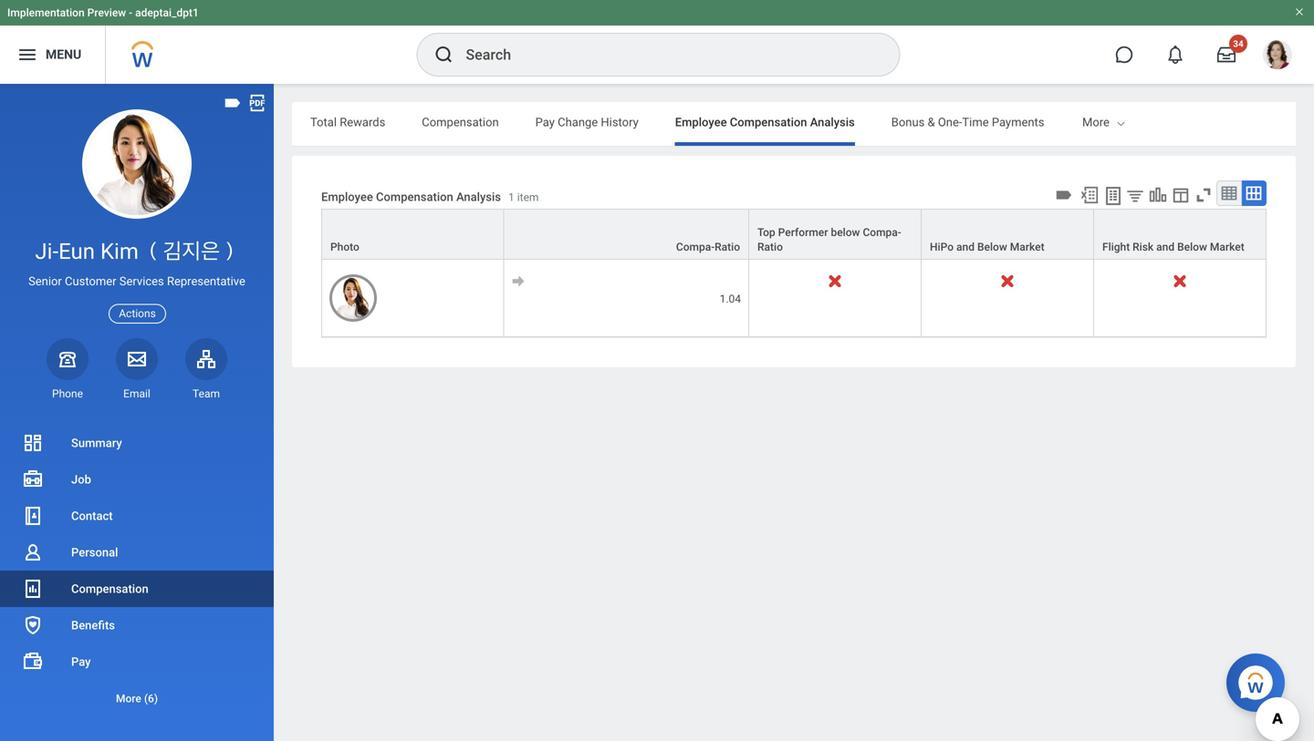 Task type: vqa. For each thing, say whether or not it's contained in the screenshot.
Ji-Eun Kim （김지은）
yes



Task type: locate. For each thing, give the bounding box(es) containing it.
1 horizontal spatial market
[[1210, 241, 1244, 254]]

more
[[1082, 115, 1110, 129], [116, 693, 141, 706]]

0 horizontal spatial analysis
[[456, 190, 501, 204]]

below right risk
[[1177, 241, 1207, 254]]

employee compensation analysis
[[675, 115, 855, 129]]

notifications large image
[[1166, 46, 1185, 64]]

hipo
[[930, 241, 954, 254]]

Search Workday  search field
[[466, 35, 862, 75]]

0 horizontal spatial pay
[[71, 656, 91, 669]]

analysis inside 'tab list'
[[810, 115, 855, 129]]

kim
[[100, 239, 139, 265]]

employee for employee compensation analysis
[[675, 115, 727, 129]]

performer
[[778, 226, 828, 239]]

email ji-eun kim （김지은） element
[[116, 387, 158, 401]]

（김지은）
[[144, 239, 239, 265]]

more left (6)
[[116, 693, 141, 706]]

menu banner
[[0, 0, 1314, 84]]

0 horizontal spatial and
[[956, 241, 975, 254]]

0 horizontal spatial more
[[116, 693, 141, 706]]

bonus
[[891, 115, 925, 129]]

mail image
[[126, 348, 148, 370]]

compensation
[[422, 115, 499, 129], [730, 115, 807, 129], [376, 190, 453, 204], [71, 583, 149, 596]]

compa- up compa-ratio between 0.95 and 1.05 element
[[676, 241, 715, 254]]

top
[[757, 226, 775, 239]]

more for more
[[1082, 115, 1110, 129]]

employee down search workday search field
[[675, 115, 727, 129]]

pay for pay
[[71, 656, 91, 669]]

below
[[977, 241, 1007, 254], [1177, 241, 1207, 254]]

list
[[0, 425, 274, 717]]

0 vertical spatial more
[[1082, 115, 1110, 129]]

below right hipo
[[977, 241, 1007, 254]]

more (6)
[[116, 693, 158, 706]]

0 vertical spatial pay
[[535, 115, 555, 129]]

compa-ratio button
[[504, 210, 748, 259]]

implementation
[[7, 6, 85, 19]]

photo button
[[322, 210, 503, 259]]

compensation image
[[22, 579, 44, 600]]

summary link
[[0, 425, 274, 462]]

job
[[71, 473, 91, 487]]

bonus & one-time payments
[[891, 115, 1044, 129]]

phone image
[[55, 348, 80, 370]]

1 horizontal spatial employee
[[675, 115, 727, 129]]

1 vertical spatial analysis
[[456, 190, 501, 204]]

1 horizontal spatial and
[[1156, 241, 1175, 254]]

export to excel image
[[1080, 185, 1100, 205]]

flight
[[1102, 241, 1130, 254]]

more up the export to excel icon
[[1082, 115, 1110, 129]]

senior customer services representative
[[28, 275, 245, 289]]

ratio down top at the right top
[[757, 241, 783, 254]]

1 vertical spatial compa-
[[676, 241, 715, 254]]

time
[[962, 115, 989, 129]]

employee up photo
[[321, 190, 373, 204]]

preview
[[87, 6, 126, 19]]

job link
[[0, 462, 274, 498]]

row
[[321, 209, 1267, 260]]

contact image
[[22, 506, 44, 527]]

total rewards
[[310, 115, 385, 129]]

pay
[[535, 115, 555, 129], [71, 656, 91, 669]]

personal image
[[22, 542, 44, 564]]

one-
[[938, 115, 962, 129]]

2 and from the left
[[1156, 241, 1175, 254]]

0 vertical spatial compa-
[[863, 226, 901, 239]]

pay image
[[22, 652, 44, 673]]

0 vertical spatial employee
[[675, 115, 727, 129]]

hipo and below market button
[[922, 210, 1093, 259]]

close environment banner image
[[1294, 6, 1305, 17]]

analysis left bonus
[[810, 115, 855, 129]]

compa- right below
[[863, 226, 901, 239]]

inbox large image
[[1217, 46, 1236, 64]]

services
[[119, 275, 164, 289]]

0 horizontal spatial below
[[977, 241, 1007, 254]]

1
[[508, 191, 514, 204]]

more inside dropdown button
[[116, 693, 141, 706]]

benefits image
[[22, 615, 44, 637]]

0 horizontal spatial employee
[[321, 190, 373, 204]]

job image
[[22, 469, 44, 491]]

0 horizontal spatial market
[[1010, 241, 1044, 254]]

1 horizontal spatial more
[[1082, 115, 1110, 129]]

2 market from the left
[[1210, 241, 1244, 254]]

compa- inside top performer below compa- ratio
[[863, 226, 901, 239]]

senior
[[28, 275, 62, 289]]

market right hipo
[[1010, 241, 1044, 254]]

1 and from the left
[[956, 241, 975, 254]]

analysis left 1
[[456, 190, 501, 204]]

1 below from the left
[[977, 241, 1007, 254]]

pay down benefits
[[71, 656, 91, 669]]

personal link
[[0, 535, 274, 571]]

1 horizontal spatial pay
[[535, 115, 555, 129]]

1 horizontal spatial below
[[1177, 241, 1207, 254]]

1 horizontal spatial analysis
[[810, 115, 855, 129]]

ratio up 1.04
[[715, 241, 740, 254]]

(6)
[[144, 693, 158, 706]]

1 market from the left
[[1010, 241, 1044, 254]]

history
[[601, 115, 639, 129]]

2 ratio from the left
[[757, 241, 783, 254]]

summary
[[71, 437, 122, 450]]

email button
[[116, 338, 158, 401]]

employee's photo (ji-eun kim （김지은）) image
[[329, 275, 377, 322]]

2 below from the left
[[1177, 241, 1207, 254]]

market inside hipo and below market popup button
[[1010, 241, 1044, 254]]

1 vertical spatial employee
[[321, 190, 373, 204]]

team
[[193, 388, 220, 400]]

representative
[[167, 275, 245, 289]]

and right risk
[[1156, 241, 1175, 254]]

more for more (6)
[[116, 693, 141, 706]]

analysis
[[810, 115, 855, 129], [456, 190, 501, 204]]

market down table icon
[[1210, 241, 1244, 254]]

change
[[558, 115, 598, 129]]

pay left change
[[535, 115, 555, 129]]

compa-
[[863, 226, 901, 239], [676, 241, 715, 254]]

and
[[956, 241, 975, 254], [1156, 241, 1175, 254]]

market
[[1010, 241, 1044, 254], [1210, 241, 1244, 254]]

1 horizontal spatial ratio
[[757, 241, 783, 254]]

1 horizontal spatial compa-
[[863, 226, 901, 239]]

tab list containing total rewards
[[292, 102, 1296, 146]]

and right hipo
[[956, 241, 975, 254]]

0 horizontal spatial compa-
[[676, 241, 715, 254]]

1 vertical spatial more
[[116, 693, 141, 706]]

0 vertical spatial analysis
[[810, 115, 855, 129]]

1 vertical spatial pay
[[71, 656, 91, 669]]

phone ji-eun kim （김지은） element
[[47, 387, 89, 401]]

compa-ratio between 0.95 and 1.05 element
[[511, 275, 741, 307]]

0 horizontal spatial ratio
[[715, 241, 740, 254]]

pay inside list
[[71, 656, 91, 669]]

market inside flight risk and below market popup button
[[1210, 241, 1244, 254]]

tab list
[[292, 102, 1296, 146]]

employee
[[675, 115, 727, 129], [321, 190, 373, 204]]

ji-eun kim （김지은）
[[35, 239, 239, 265]]

ratio
[[715, 241, 740, 254], [757, 241, 783, 254]]

34
[[1233, 38, 1244, 49]]

toolbar
[[1051, 181, 1267, 209]]



Task type: describe. For each thing, give the bounding box(es) containing it.
more (6) button
[[0, 681, 274, 717]]

actions button
[[109, 304, 166, 324]]

flight risk and below market
[[1102, 241, 1244, 254]]

below
[[831, 226, 860, 239]]

employee compensation analysis 1 item
[[321, 190, 539, 204]]

plan
[[1214, 115, 1237, 129]]

1.04
[[720, 293, 741, 306]]

activity
[[1240, 115, 1279, 129]]

phone
[[52, 388, 83, 400]]

phone button
[[47, 338, 89, 401]]

pay change history
[[535, 115, 639, 129]]

tag image
[[1054, 185, 1074, 205]]

rewards
[[340, 115, 385, 129]]

top performer below compa- ratio
[[757, 226, 901, 254]]

table image
[[1220, 184, 1238, 203]]

view worker - expand/collapse chart image
[[1148, 185, 1168, 205]]

employee for employee compensation analysis 1 item
[[321, 190, 373, 204]]

reimbursable allowance plan activity
[[1081, 115, 1279, 129]]

implementation preview -   adeptai_dpt1
[[7, 6, 199, 19]]

ratio inside top performer below compa- ratio
[[757, 241, 783, 254]]

click to view/edit grid preferences image
[[1171, 185, 1191, 205]]

-
[[129, 6, 132, 19]]

pay link
[[0, 644, 274, 681]]

flight risk and below market button
[[1094, 210, 1266, 259]]

payments
[[992, 115, 1044, 129]]

navigation pane region
[[0, 84, 274, 742]]

fullscreen image
[[1194, 185, 1214, 205]]

export to worksheets image
[[1102, 185, 1124, 207]]

contact link
[[0, 498, 274, 535]]

menu button
[[0, 26, 105, 84]]

eun
[[58, 239, 95, 265]]

compensation link
[[0, 571, 274, 608]]

total
[[310, 115, 337, 129]]

adeptai_dpt1
[[135, 6, 199, 19]]

compa-ratio
[[676, 241, 740, 254]]

pay for pay change history
[[535, 115, 555, 129]]

risk
[[1133, 241, 1154, 254]]

photo
[[330, 241, 359, 254]]

team ji-eun kim （김지은） element
[[185, 387, 227, 401]]

expand table image
[[1245, 184, 1263, 203]]

allowance
[[1156, 115, 1211, 129]]

email
[[123, 388, 150, 400]]

select to filter grid data image
[[1125, 186, 1145, 205]]

more (6) button
[[0, 689, 274, 710]]

personal
[[71, 546, 118, 560]]

34 button
[[1206, 35, 1247, 75]]

justify image
[[16, 44, 38, 66]]

actions
[[119, 308, 156, 320]]

profile logan mcneil image
[[1263, 40, 1292, 73]]

benefits link
[[0, 608, 274, 644]]

team link
[[185, 338, 227, 401]]

benefits
[[71, 619, 115, 633]]

top performer below compa- ratio button
[[749, 210, 921, 259]]

1 ratio from the left
[[715, 241, 740, 254]]

search image
[[433, 44, 455, 66]]

row containing top performer below compa- ratio
[[321, 209, 1267, 260]]

customer
[[65, 275, 116, 289]]

hipo and below market
[[930, 241, 1044, 254]]

contact
[[71, 510, 113, 523]]

analysis for employee compensation analysis 1 item
[[456, 190, 501, 204]]

menu
[[46, 47, 81, 62]]

&
[[928, 115, 935, 129]]

summary image
[[22, 433, 44, 454]]

view team image
[[195, 348, 217, 370]]

analysis for employee compensation analysis
[[810, 115, 855, 129]]

compensation inside "link"
[[71, 583, 149, 596]]

view printable version (pdf) image
[[247, 93, 267, 113]]

list containing summary
[[0, 425, 274, 717]]

reimbursable
[[1081, 115, 1153, 129]]

1.04 row
[[321, 260, 1267, 338]]

ji-
[[35, 239, 58, 265]]

item
[[517, 191, 539, 204]]

compa-ratio between 0.95 and 1.05 image
[[511, 275, 525, 288]]

tag image
[[223, 93, 243, 113]]



